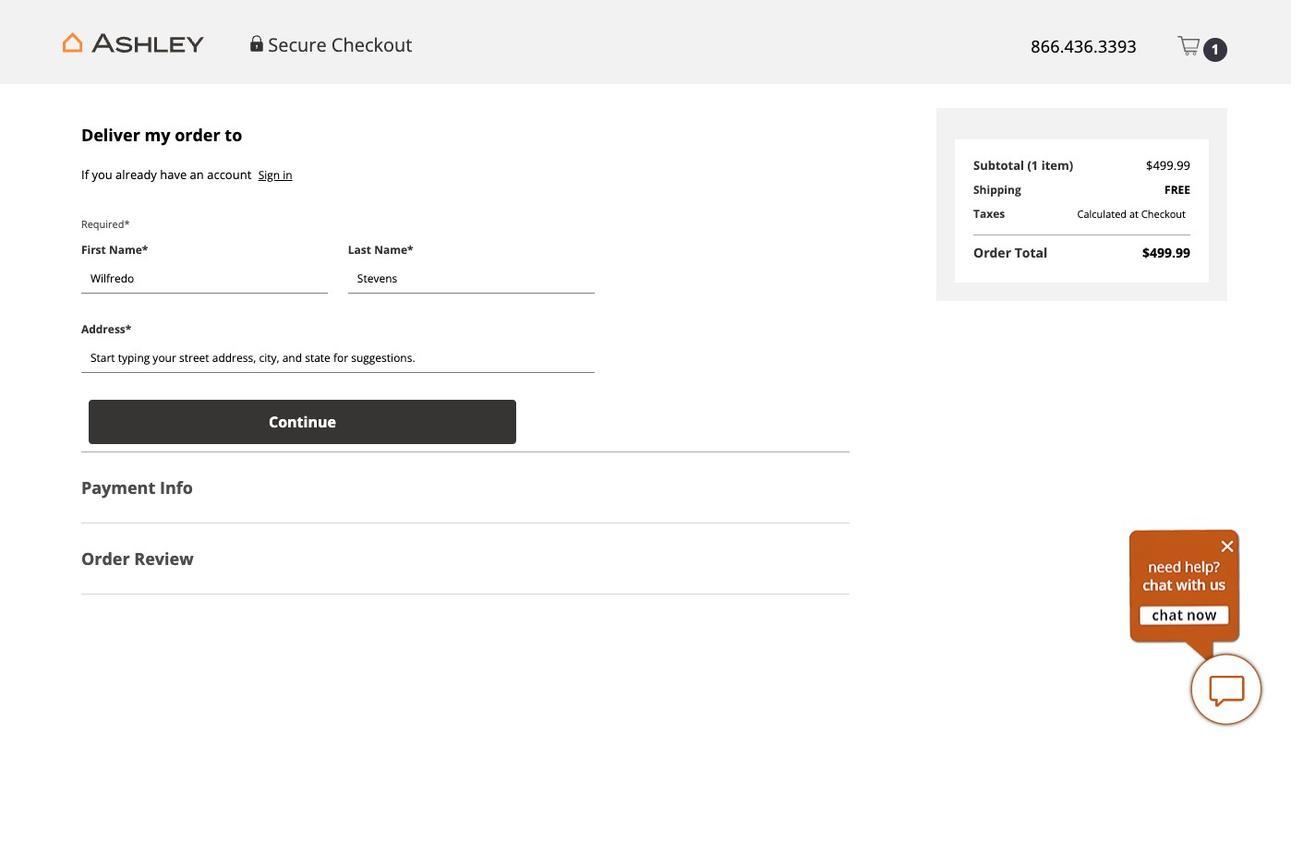 Task type: locate. For each thing, give the bounding box(es) containing it.
to
[[225, 124, 242, 146]]

info
[[160, 477, 193, 499]]

shipping
[[973, 182, 1021, 197]]

0 horizontal spatial order
[[81, 548, 130, 570]]

* right first at the top of the page
[[142, 242, 148, 258]]

address *
[[81, 321, 131, 337]]

continue button
[[89, 400, 516, 444]]

name for first name
[[109, 242, 142, 258]]

$499.99 down calculated at checkout
[[1142, 244, 1190, 261]]

0 vertical spatial $499.99
[[1146, 157, 1190, 174]]

* right last
[[407, 242, 413, 258]]

first
[[81, 242, 106, 258]]

already
[[116, 166, 157, 183]]

1 horizontal spatial order
[[973, 244, 1011, 261]]

1 horizontal spatial name
[[374, 242, 407, 258]]

1 vertical spatial $499.99
[[1142, 244, 1190, 261]]

0 vertical spatial order
[[973, 244, 1011, 261]]

name
[[109, 242, 142, 258], [374, 242, 407, 258]]

0 horizontal spatial *
[[125, 321, 131, 337]]

taxes
[[973, 206, 1005, 221]]

deliver my order to
[[81, 124, 242, 146]]

866.436.3393
[[1031, 35, 1137, 58]]

1 vertical spatial order
[[81, 548, 130, 570]]

order left review
[[81, 548, 130, 570]]

1 vertical spatial checkout
[[1141, 207, 1186, 221]]

2 name from the left
[[374, 242, 407, 258]]

* for last name
[[407, 242, 413, 258]]

1 horizontal spatial *
[[142, 242, 148, 258]]

order total
[[973, 244, 1048, 261]]

*
[[142, 242, 148, 258], [407, 242, 413, 258], [125, 321, 131, 337]]

order review
[[81, 548, 194, 570]]

2 horizontal spatial *
[[407, 242, 413, 258]]

in
[[283, 167, 292, 183]]

order left total
[[973, 244, 1011, 261]]

checkout right 'secure'
[[331, 32, 412, 57]]

0 horizontal spatial name
[[109, 242, 142, 258]]

my
[[145, 124, 170, 146]]

1 link
[[1178, 28, 1227, 62]]

$499.99
[[1146, 157, 1190, 174], [1142, 244, 1190, 261]]

name right last
[[374, 242, 407, 258]]

order
[[175, 124, 220, 146]]

name right first at the top of the page
[[109, 242, 142, 258]]

subtotal
[[973, 157, 1024, 174]]

0 vertical spatial checkout
[[331, 32, 412, 57]]

checkout
[[331, 32, 412, 57], [1141, 207, 1186, 221]]

first name *
[[81, 242, 148, 258]]

$499.99 for subtotal (1 item)
[[1146, 157, 1190, 174]]

1 name from the left
[[109, 242, 142, 258]]

None text field
[[81, 264, 327, 294], [348, 264, 594, 294], [81, 264, 327, 294], [348, 264, 594, 294]]

0 horizontal spatial checkout
[[331, 32, 412, 57]]

calculated
[[1077, 207, 1127, 221]]

order for order review
[[81, 548, 130, 570]]

secure
[[268, 32, 327, 57]]

1 horizontal spatial checkout
[[1141, 207, 1186, 221]]

checkout down the free
[[1141, 207, 1186, 221]]

total
[[1015, 244, 1048, 261]]

order
[[973, 244, 1011, 261], [81, 548, 130, 570]]

main content
[[64, 84, 1227, 625]]

$499.99 up the free
[[1146, 157, 1190, 174]]

* down first name *
[[125, 321, 131, 337]]



Task type: describe. For each thing, give the bounding box(es) containing it.
payment
[[81, 477, 155, 499]]

1
[[1211, 40, 1219, 58]]

payment info
[[81, 477, 193, 499]]

secure checkout
[[268, 32, 412, 57]]

if
[[81, 166, 89, 183]]

Start typing your street address, city, and state for suggestions. text field
[[81, 344, 594, 373]]

checkout inside main content
[[1141, 207, 1186, 221]]

at
[[1129, 207, 1139, 221]]

account
[[207, 166, 251, 183]]

dialogue message for liveperson image
[[1130, 529, 1240, 662]]

chat bubble mobile view image
[[1190, 653, 1263, 727]]

(1
[[1027, 157, 1038, 174]]

review
[[134, 548, 194, 570]]

order for order total
[[973, 244, 1011, 261]]

free
[[1165, 182, 1190, 197]]

calculated at checkout
[[1077, 207, 1186, 221]]

you
[[92, 166, 112, 183]]

continue
[[269, 412, 336, 432]]

deliver
[[81, 124, 140, 146]]

sign
[[258, 167, 280, 183]]

item)
[[1041, 157, 1073, 174]]

have
[[160, 166, 187, 183]]

an
[[190, 166, 204, 183]]

required*
[[81, 217, 130, 231]]

address
[[81, 321, 125, 337]]

subtotal (1 item)
[[973, 157, 1073, 174]]

main content containing deliver my order to
[[64, 84, 1227, 625]]

if you already have an account sign in
[[81, 166, 292, 183]]

last name *
[[348, 242, 413, 258]]

$499.99 for order total
[[1142, 244, 1190, 261]]

name for last name
[[374, 242, 407, 258]]

sign in button
[[255, 163, 296, 188]]

last
[[348, 242, 371, 258]]

* for first name
[[142, 242, 148, 258]]



Task type: vqa. For each thing, say whether or not it's contained in the screenshot.
Chemicals
no



